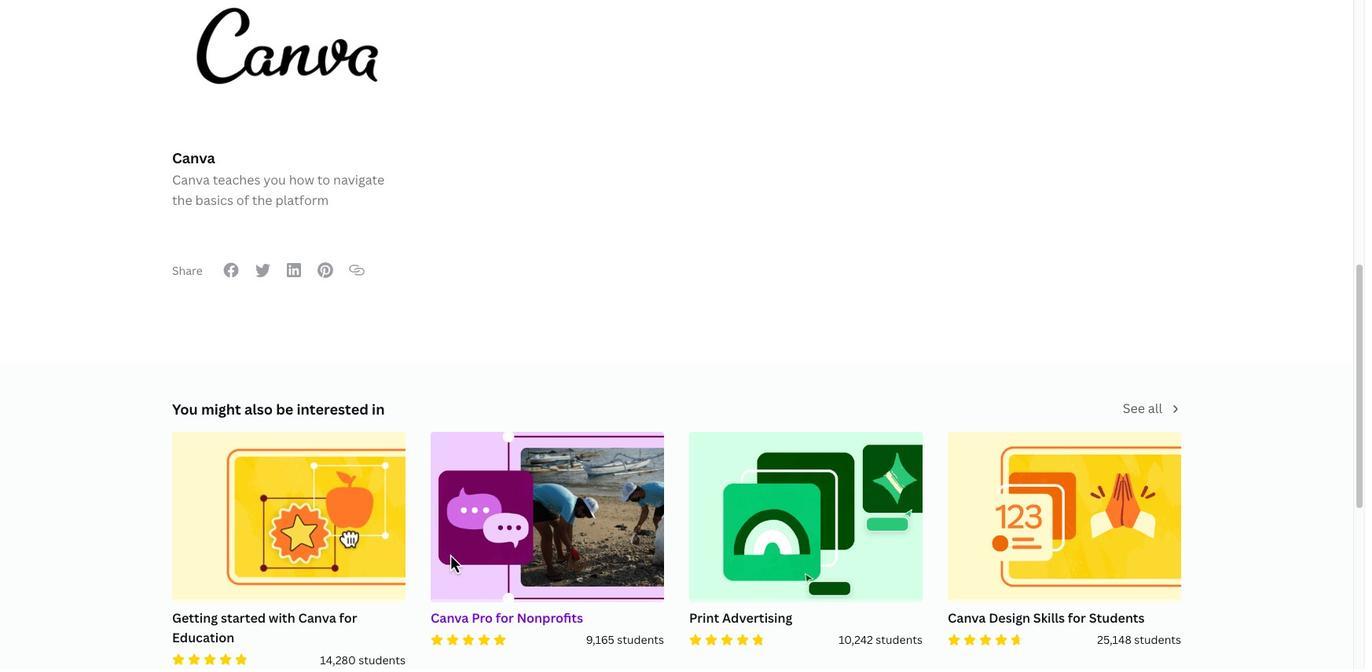 Task type: vqa. For each thing, say whether or not it's contained in the screenshot.


Task type: locate. For each thing, give the bounding box(es) containing it.
3 for from the left
[[1068, 610, 1087, 627]]

the left basics
[[172, 192, 192, 209]]

canva logo wordmark image
[[172, 0, 402, 137]]

the right of
[[252, 192, 272, 209]]

share
[[172, 263, 203, 278]]

print
[[690, 610, 720, 627]]

0 horizontal spatial the
[[172, 192, 192, 209]]

for
[[339, 610, 357, 627], [496, 610, 514, 627], [1068, 610, 1087, 627]]

students right 9,165 in the bottom left of the page
[[617, 633, 664, 648]]

25,148 students
[[1098, 633, 1182, 648]]

canva pro for nonprofits link
[[431, 609, 664, 632]]

for right skills
[[1068, 610, 1087, 627]]

students right 25,148
[[1135, 633, 1182, 648]]

1 for from the left
[[339, 610, 357, 627]]

14,280 students
[[320, 653, 406, 668]]

started
[[221, 610, 266, 627]]

students right 10,242
[[876, 633, 923, 648]]

1 horizontal spatial for
[[496, 610, 514, 627]]

canva design skills for students image
[[948, 432, 1182, 603]]

advertising
[[723, 610, 793, 627]]

1 horizontal spatial the
[[252, 192, 272, 209]]

1 the from the left
[[172, 192, 192, 209]]

students
[[617, 633, 664, 648], [876, 633, 923, 648], [1135, 633, 1182, 648], [359, 653, 406, 668]]

2 for from the left
[[496, 610, 514, 627]]

see all
[[1123, 400, 1163, 418]]

be
[[276, 401, 294, 419]]

navigate
[[333, 171, 385, 189]]

the
[[172, 192, 192, 209], [252, 192, 272, 209]]

to
[[317, 171, 330, 189]]

for right pro
[[496, 610, 514, 627]]

0 horizontal spatial for
[[339, 610, 357, 627]]

2 horizontal spatial for
[[1068, 610, 1087, 627]]

you
[[172, 401, 198, 419]]

see
[[1123, 400, 1145, 418]]

see all link
[[1123, 400, 1182, 420]]

you might also be interested in
[[172, 401, 385, 419]]

platform
[[276, 192, 329, 209]]

all
[[1149, 400, 1163, 418]]

10,242 students
[[839, 633, 923, 648]]

students right 14,280
[[359, 653, 406, 668]]

canva inside "getting started with canva for education"
[[298, 610, 336, 627]]

canva for canva pro for nonprofits
[[431, 610, 469, 627]]

getting
[[172, 610, 218, 627]]

canva for canva design skills for students
[[948, 610, 986, 627]]

for up 14,280
[[339, 610, 357, 627]]

canva
[[172, 148, 215, 167], [172, 171, 210, 189], [298, 610, 336, 627], [431, 610, 469, 627], [948, 610, 986, 627]]

print advertising
[[690, 610, 793, 627]]



Task type: describe. For each thing, give the bounding box(es) containing it.
canva canva teaches you how to navigate the basics of the platform
[[172, 148, 385, 209]]

might
[[201, 401, 241, 419]]

14,280
[[320, 653, 356, 668]]

pro
[[472, 610, 493, 627]]

students
[[1089, 610, 1145, 627]]

print advertising image
[[690, 432, 923, 603]]

also
[[244, 401, 273, 419]]

students for canva pro for nonprofits
[[617, 633, 664, 648]]

with
[[269, 610, 295, 627]]

canva design skills for students
[[948, 610, 1145, 627]]

interested
[[297, 401, 369, 419]]

teaches
[[213, 171, 261, 189]]

print advertising link
[[690, 609, 923, 632]]

canva design skills for students link
[[948, 609, 1182, 632]]

getting started with canva for education
[[172, 610, 357, 647]]

for inside "getting started with canva for education"
[[339, 610, 357, 627]]

students for getting started with canva for education
[[359, 653, 406, 668]]

basics
[[195, 192, 233, 209]]

of
[[237, 192, 249, 209]]

design
[[989, 610, 1031, 627]]

canva for canva canva teaches you how to navigate the basics of the platform
[[172, 148, 215, 167]]

9,165 students
[[586, 633, 664, 648]]

in
[[372, 401, 385, 419]]

how
[[289, 171, 314, 189]]

25,148
[[1098, 633, 1132, 648]]

nonprofits
[[517, 610, 583, 627]]

getting started with canva for education image
[[172, 432, 406, 603]]

education
[[172, 630, 234, 647]]

canva pro for nonprofits image
[[419, 424, 676, 611]]

getting started with canva for education link
[[172, 609, 406, 652]]

canva pro for nonprofits
[[431, 610, 583, 627]]

2 the from the left
[[252, 192, 272, 209]]

10,242
[[839, 633, 873, 648]]

9,165
[[586, 633, 615, 648]]

you
[[264, 171, 286, 189]]

students for print advertising
[[876, 633, 923, 648]]

students for canva design skills for students
[[1135, 633, 1182, 648]]

skills
[[1034, 610, 1065, 627]]



